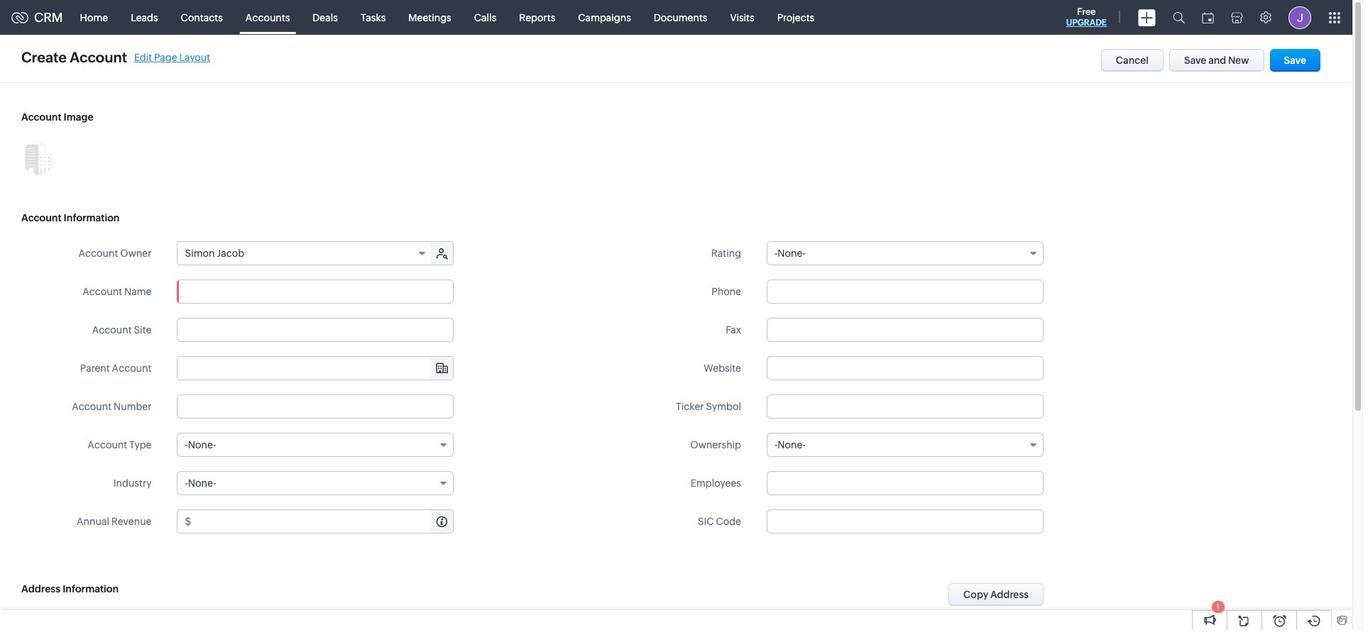 Task type: describe. For each thing, give the bounding box(es) containing it.
profile image
[[1289, 6, 1311, 29]]

search image
[[1173, 11, 1185, 23]]

create menu element
[[1130, 0, 1164, 34]]

create menu image
[[1138, 9, 1156, 26]]

profile element
[[1280, 0, 1320, 34]]



Task type: locate. For each thing, give the bounding box(es) containing it.
image image
[[21, 141, 55, 175]]

logo image
[[11, 12, 28, 23]]

None field
[[767, 241, 1044, 266], [767, 433, 1044, 457], [767, 241, 1044, 266], [767, 433, 1044, 457]]

None text field
[[177, 280, 454, 304], [177, 318, 454, 342], [177, 395, 454, 419], [767, 395, 1044, 419], [767, 510, 1044, 534], [193, 511, 453, 533], [177, 280, 454, 304], [177, 318, 454, 342], [177, 395, 454, 419], [767, 395, 1044, 419], [767, 510, 1044, 534], [193, 511, 453, 533]]

None text field
[[767, 280, 1044, 304], [767, 318, 1044, 342], [767, 356, 1044, 381], [767, 471, 1044, 496], [767, 280, 1044, 304], [767, 318, 1044, 342], [767, 356, 1044, 381], [767, 471, 1044, 496]]

calendar image
[[1202, 12, 1214, 23]]

search element
[[1164, 0, 1194, 35]]



